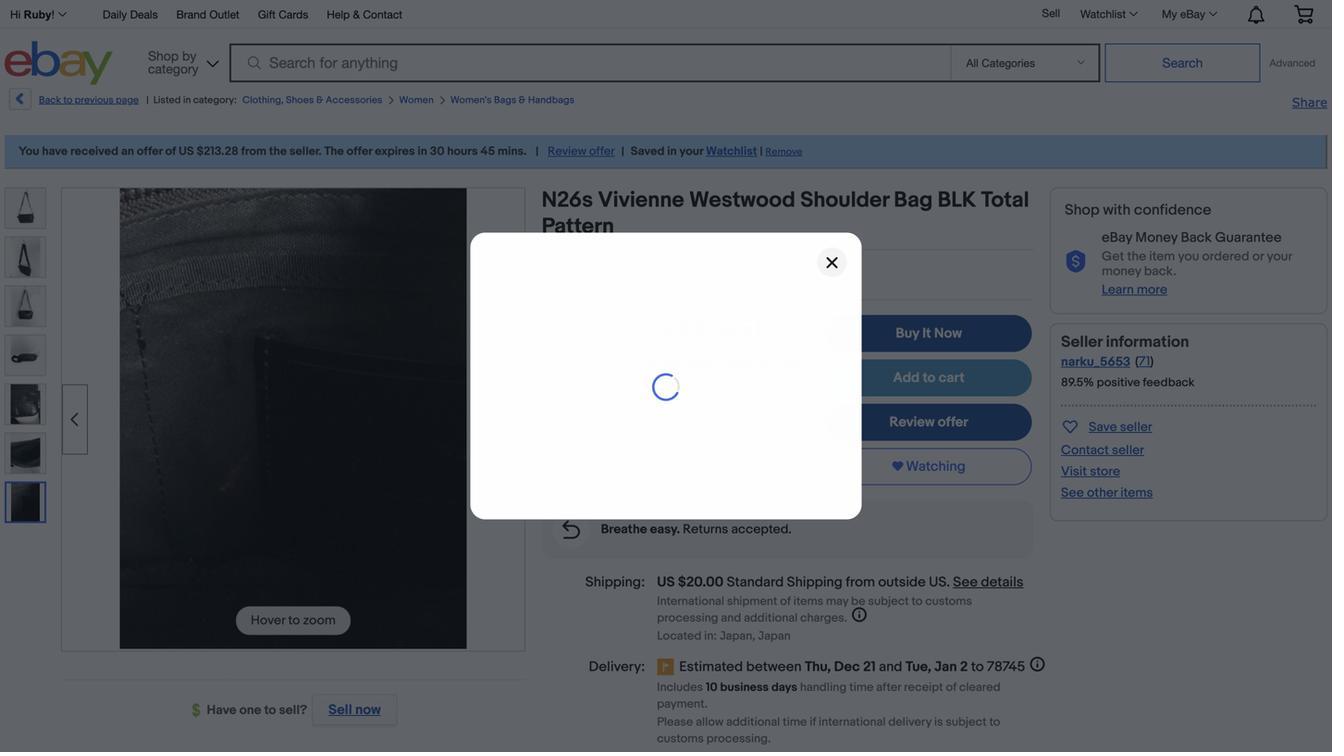 Task type: locate. For each thing, give the bounding box(es) containing it.
seller inside button
[[1121, 420, 1153, 435]]

& inside help & contact link
[[353, 8, 360, 21]]

78745
[[988, 659, 1026, 676]]

offer right the
[[347, 144, 372, 159]]

0 vertical spatial subject
[[869, 595, 910, 609]]

watchlist link right sell link
[[1071, 3, 1147, 25]]

of
[[165, 144, 176, 159], [781, 595, 791, 609], [946, 681, 957, 695]]

0 vertical spatial review
[[548, 144, 587, 159]]

ordered
[[1203, 249, 1250, 265]]

watchlist
[[1081, 7, 1127, 20], [706, 144, 758, 159]]

tue,
[[906, 659, 932, 676]]

pattern
[[542, 214, 615, 240]]

shipping
[[787, 574, 843, 591]]

0 vertical spatial seller
[[1121, 420, 1153, 435]]

gift cards link
[[258, 5, 308, 25]]

0 horizontal spatial &
[[316, 94, 324, 106]]

0 vertical spatial sell
[[1043, 7, 1061, 20]]

1 horizontal spatial customs
[[926, 595, 973, 609]]

n26s vivienne westwood shoulder bag blk total pattern - picture 7 of 7 image
[[120, 186, 467, 649]]

seller.
[[290, 144, 322, 159]]

none submit inside 'banner'
[[1106, 44, 1261, 82]]

see down visit
[[1062, 485, 1085, 501]]

None submit
[[1106, 44, 1261, 82]]

add to cart link
[[826, 360, 1032, 397]]

dec
[[835, 659, 861, 676]]

us right outside
[[929, 574, 947, 591]]

1 vertical spatial with
[[733, 371, 759, 387]]

$224.51
[[679, 315, 762, 344]]

to down cleared
[[990, 716, 1001, 730]]

1 horizontal spatial watchlist link
[[1071, 3, 1147, 25]]

us $20.00 standard shipping from outside us . see details
[[657, 574, 1024, 591]]

0 vertical spatial customs
[[926, 595, 973, 609]]

0 horizontal spatial watchlist link
[[706, 144, 758, 159]]

& right help
[[353, 8, 360, 21]]

and up japan,
[[721, 611, 742, 626]]

0 horizontal spatial your
[[680, 144, 704, 159]]

no
[[643, 354, 661, 371]]

1 vertical spatial items
[[794, 595, 824, 609]]

to down outside
[[912, 595, 923, 609]]

with
[[1104, 201, 1131, 219], [733, 371, 759, 387]]

1 horizontal spatial sell
[[1043, 7, 1061, 20]]

buy it now
[[896, 325, 963, 342]]

help
[[327, 8, 350, 21]]

0 horizontal spatial contact
[[363, 8, 403, 21]]

sell now
[[329, 702, 381, 719]]

1 horizontal spatial if
[[810, 716, 817, 730]]

daily deals
[[103, 8, 158, 21]]

1 horizontal spatial with details__icon image
[[1065, 251, 1088, 274]]

0 horizontal spatial watchlist
[[706, 144, 758, 159]]

cleared
[[960, 681, 1001, 695]]

and up after
[[879, 659, 903, 676]]

items inside international shipment of items may be subject to customs processing and additional charges.
[[794, 595, 824, 609]]

0 vertical spatial see
[[1062, 485, 1085, 501]]

0 vertical spatial items
[[1121, 485, 1154, 501]]

watchlist link up westwood
[[706, 144, 758, 159]]

& right shoes
[[316, 94, 324, 106]]

item
[[1150, 249, 1176, 265]]

items down "shipping"
[[794, 595, 824, 609]]

of inside 'handling time after receipt of cleared payment.'
[[946, 681, 957, 695]]

price:
[[596, 315, 633, 332]]

shop with confidence
[[1065, 201, 1212, 219]]

if inside "no interest if paid in full in 6 mo on $99+ with paypal credit*"
[[716, 354, 723, 371]]

condition:
[[578, 267, 645, 283]]

with details__icon image
[[1065, 251, 1088, 274], [563, 521, 580, 539]]

in right listed
[[183, 94, 191, 106]]

| left saved
[[622, 144, 625, 159]]

1 horizontal spatial ebay
[[1181, 7, 1206, 20]]

an
[[121, 144, 134, 159]]

2 vertical spatial of
[[946, 681, 957, 695]]

picture 5 of 7 image
[[6, 385, 45, 424]]

0 horizontal spatial with details__icon image
[[563, 521, 580, 539]]

and inside international shipment of items may be subject to customs processing and additional charges.
[[721, 611, 742, 626]]

1 horizontal spatial the
[[1128, 249, 1147, 265]]

1 horizontal spatial and
[[879, 659, 903, 676]]

1 horizontal spatial time
[[850, 681, 874, 695]]

6
[[643, 371, 651, 387]]

| left listed
[[146, 94, 149, 106]]

1 vertical spatial subject
[[946, 716, 987, 730]]

0 vertical spatial ebay
[[1181, 7, 1206, 20]]

&
[[353, 8, 360, 21], [316, 94, 324, 106], [519, 94, 526, 106]]

watchlist right sell link
[[1081, 7, 1127, 20]]

& right bags
[[519, 94, 526, 106]]

contact inside account navigation
[[363, 8, 403, 21]]

the inside ebay money back guarantee get the item you ordered or your money back. learn more
[[1128, 249, 1147, 265]]

subject right is
[[946, 716, 987, 730]]

subject inside international shipment of items may be subject to customs processing and additional charges.
[[869, 595, 910, 609]]

0 vertical spatial contact
[[363, 8, 403, 21]]

offer left saved
[[589, 144, 615, 159]]

0 horizontal spatial with
[[733, 371, 759, 387]]

review offer button
[[548, 144, 615, 159], [826, 404, 1032, 441]]

0 horizontal spatial customs
[[657, 732, 704, 747]]

additional up the processing.
[[727, 716, 781, 730]]

handbags
[[528, 94, 575, 106]]

seller
[[1121, 420, 1153, 435], [1113, 443, 1145, 459]]

1 vertical spatial from
[[846, 574, 876, 591]]

outlet
[[210, 8, 240, 21]]

see
[[1062, 485, 1085, 501], [954, 574, 978, 591]]

0 vertical spatial if
[[716, 354, 723, 371]]

1 horizontal spatial watchlist
[[1081, 7, 1127, 20]]

of right shipment
[[781, 595, 791, 609]]

to right '2' on the bottom of the page
[[972, 659, 984, 676]]

ebay up get
[[1102, 230, 1133, 246]]

1 horizontal spatial back
[[1181, 230, 1213, 246]]

with details__icon image for ebay money back guarantee
[[1065, 251, 1088, 274]]

us left $213.28
[[179, 144, 194, 159]]

time down 21
[[850, 681, 874, 695]]

1 horizontal spatial &
[[353, 8, 360, 21]]

receipt
[[904, 681, 944, 695]]

to right the one
[[264, 703, 276, 719]]

1 horizontal spatial contact
[[1062, 443, 1110, 459]]

1 vertical spatial seller
[[1113, 443, 1145, 459]]

offer
[[137, 144, 163, 159], [347, 144, 372, 159], [589, 144, 615, 159], [938, 414, 969, 431]]

time down days
[[783, 716, 807, 730]]

if inside please allow additional time if international delivery is subject to customs processing.
[[810, 716, 817, 730]]

seller information narku_5653 ( 71 ) 89.5% positive feedback
[[1062, 333, 1195, 390]]

contact up visit store link on the right of the page
[[1062, 443, 1110, 459]]

1 vertical spatial time
[[783, 716, 807, 730]]

with details__icon image left get
[[1065, 251, 1088, 274]]

with right $99+
[[733, 371, 759, 387]]

with right shop
[[1104, 201, 1131, 219]]

from
[[241, 144, 267, 159], [846, 574, 876, 591]]

customs inside please allow additional time if international delivery is subject to customs processing.
[[657, 732, 704, 747]]

1 horizontal spatial from
[[846, 574, 876, 591]]

seller down save seller
[[1113, 443, 1145, 459]]

1 horizontal spatial items
[[1121, 485, 1154, 501]]

customs down .
[[926, 595, 973, 609]]

45
[[481, 144, 495, 159]]

clothing, shoes & accessories link
[[243, 94, 383, 106]]

0 horizontal spatial back
[[39, 94, 61, 106]]

0 horizontal spatial see
[[954, 574, 978, 591]]

in left full
[[757, 354, 768, 371]]

0 horizontal spatial items
[[794, 595, 824, 609]]

please allow additional time if international delivery is subject to customs processing.
[[657, 716, 1001, 747]]

of down jan
[[946, 681, 957, 695]]

seller right 'save'
[[1121, 420, 1153, 435]]

sell for sell
[[1043, 7, 1061, 20]]

brand outlet
[[176, 8, 240, 21]]

1 vertical spatial see
[[954, 574, 978, 591]]

review offer button up watching button
[[826, 404, 1032, 441]]

charges.
[[801, 611, 848, 626]]

us
[[179, 144, 194, 159], [643, 315, 673, 344], [657, 574, 675, 591], [929, 574, 947, 591]]

1 vertical spatial sell
[[329, 702, 352, 719]]

1 vertical spatial if
[[810, 716, 817, 730]]

0 vertical spatial additional
[[744, 611, 798, 626]]

accessories
[[326, 94, 383, 106]]

1 vertical spatial contact
[[1062, 443, 1110, 459]]

items right other
[[1121, 485, 1154, 501]]

0 horizontal spatial ebay
[[1102, 230, 1133, 246]]

picture 1 of 7 image
[[6, 188, 45, 228]]

0 vertical spatial with
[[1104, 201, 1131, 219]]

1 horizontal spatial your
[[1268, 249, 1293, 265]]

if left paid
[[716, 354, 723, 371]]

1 horizontal spatial with
[[1104, 201, 1131, 219]]

0 horizontal spatial subject
[[869, 595, 910, 609]]

back left 'previous'
[[39, 94, 61, 106]]

seller inside the contact seller visit store see other items
[[1113, 443, 1145, 459]]

& for clothing, shoes & accessories
[[316, 94, 324, 106]]

picture 4 of 7 image
[[6, 336, 45, 375]]

total
[[982, 187, 1030, 214]]

now
[[935, 325, 963, 342]]

picture 6 of 7 image
[[6, 434, 45, 473]]

2 horizontal spatial &
[[519, 94, 526, 106]]

1 vertical spatial review
[[890, 414, 935, 431]]

1 horizontal spatial see
[[1062, 485, 1085, 501]]

ebay right "my"
[[1181, 7, 1206, 20]]

0 horizontal spatial time
[[783, 716, 807, 730]]

1 vertical spatial the
[[1128, 249, 1147, 265]]

contact right help
[[363, 8, 403, 21]]

subject inside please allow additional time if international delivery is subject to customs processing.
[[946, 716, 987, 730]]

cart
[[939, 370, 965, 386]]

accepted.
[[732, 522, 792, 538]]

from right $213.28
[[241, 144, 267, 159]]

1 horizontal spatial of
[[781, 595, 791, 609]]

seller
[[1062, 333, 1103, 352]]

0 vertical spatial of
[[165, 144, 176, 159]]

processing.
[[707, 732, 771, 747]]

1 vertical spatial your
[[1268, 249, 1293, 265]]

breathe easy. returns accepted.
[[601, 522, 792, 538]]

visit store link
[[1062, 464, 1121, 480]]

1 horizontal spatial subject
[[946, 716, 987, 730]]

back
[[39, 94, 61, 106], [1181, 230, 1213, 246]]

allow
[[696, 716, 724, 730]]

0 horizontal spatial and
[[721, 611, 742, 626]]

time inside please allow additional time if international delivery is subject to customs processing.
[[783, 716, 807, 730]]

0 vertical spatial from
[[241, 144, 267, 159]]

2 horizontal spatial of
[[946, 681, 957, 695]]

if down 'handling time after receipt of cleared payment.'
[[810, 716, 817, 730]]

0 vertical spatial watchlist link
[[1071, 3, 1147, 25]]

1 vertical spatial with details__icon image
[[563, 521, 580, 539]]

from up be
[[846, 574, 876, 591]]

us up no
[[643, 315, 673, 344]]

0 vertical spatial time
[[850, 681, 874, 695]]

sell inside account navigation
[[1043, 7, 1061, 20]]

back up you
[[1181, 230, 1213, 246]]

in left 30
[[418, 144, 427, 159]]

1 vertical spatial ebay
[[1102, 230, 1133, 246]]

shipment
[[727, 595, 778, 609]]

handling time after receipt of cleared payment.
[[657, 681, 1001, 712]]

is
[[935, 716, 944, 730]]

review down add
[[890, 414, 935, 431]]

the right get
[[1128, 249, 1147, 265]]

your right or
[[1268, 249, 1293, 265]]

category:
[[193, 94, 237, 106]]

narku_5653
[[1062, 354, 1131, 370]]

review offer button up n26s
[[548, 144, 615, 159]]

of inside international shipment of items may be subject to customs processing and additional charges.
[[781, 595, 791, 609]]

1 vertical spatial customs
[[657, 732, 704, 747]]

0 vertical spatial back
[[39, 94, 61, 106]]

2
[[961, 659, 968, 676]]

1 vertical spatial watchlist
[[706, 144, 758, 159]]

interest
[[664, 354, 713, 371]]

n26s
[[542, 187, 593, 214]]

estimated
[[680, 659, 743, 676]]

0 vertical spatial review offer button
[[548, 144, 615, 159]]

loading details dialog
[[0, 0, 1333, 752]]

1 vertical spatial of
[[781, 595, 791, 609]]

10
[[706, 681, 718, 695]]

your right saved
[[680, 144, 704, 159]]

0 horizontal spatial sell
[[329, 702, 352, 719]]

1 horizontal spatial review offer button
[[826, 404, 1032, 441]]

0 vertical spatial your
[[680, 144, 704, 159]]

review up n26s
[[548, 144, 587, 159]]

time
[[850, 681, 874, 695], [783, 716, 807, 730]]

0 horizontal spatial if
[[716, 354, 723, 371]]

| left remove button at the top of the page
[[760, 144, 763, 159]]

to
[[63, 94, 73, 106], [923, 370, 936, 386], [912, 595, 923, 609], [972, 659, 984, 676], [264, 703, 276, 719], [990, 716, 1001, 730]]

1 horizontal spatial review
[[890, 414, 935, 431]]

cards
[[279, 8, 308, 21]]

with details__icon image left breathe
[[563, 521, 580, 539]]

guarantee
[[1216, 230, 1282, 246]]

the left seller.
[[269, 144, 287, 159]]

1 vertical spatial additional
[[727, 716, 781, 730]]

of right 'an'
[[165, 144, 176, 159]]

0 horizontal spatial review offer button
[[548, 144, 615, 159]]

0 horizontal spatial the
[[269, 144, 287, 159]]

0 vertical spatial watchlist
[[1081, 7, 1127, 20]]

picture 3 of 7 image
[[6, 286, 45, 326]]

watchlist up westwood
[[706, 144, 758, 159]]

0 vertical spatial and
[[721, 611, 742, 626]]

banner
[[5, 0, 1328, 90]]

delivery:
[[589, 659, 645, 676]]

the
[[269, 144, 287, 159], [1128, 249, 1147, 265]]

payment.
[[657, 697, 708, 712]]

1 vertical spatial review offer button
[[826, 404, 1032, 441]]

1 vertical spatial and
[[879, 659, 903, 676]]

seller for contact
[[1113, 443, 1145, 459]]

additional up "japan"
[[744, 611, 798, 626]]

0 vertical spatial with details__icon image
[[1065, 251, 1088, 274]]

picture 2 of 7 image
[[6, 237, 45, 277]]

offer down cart
[[938, 414, 969, 431]]

help & contact link
[[327, 5, 403, 25]]

(
[[1136, 354, 1139, 370]]

customs down please
[[657, 732, 704, 747]]

shipping:
[[586, 574, 645, 591]]

subject down outside
[[869, 595, 910, 609]]

ebay money back guarantee get the item you ordered or your money back. learn more
[[1102, 230, 1293, 298]]

see right .
[[954, 574, 978, 591]]

0 horizontal spatial from
[[241, 144, 267, 159]]

with inside "no interest if paid in full in 6 mo on $99+ with paypal credit*"
[[733, 371, 759, 387]]

get
[[1102, 249, 1125, 265]]

full
[[771, 354, 790, 371]]

ebay inside ebay money back guarantee get the item you ordered or your money back. learn more
[[1102, 230, 1133, 246]]

women
[[399, 94, 434, 106]]

watchlist inside account navigation
[[1081, 7, 1127, 20]]

1 vertical spatial back
[[1181, 230, 1213, 246]]

sell now link
[[307, 695, 398, 726]]

contact seller visit store see other items
[[1062, 443, 1154, 501]]

see inside the contact seller visit store see other items
[[1062, 485, 1085, 501]]



Task type: vqa. For each thing, say whether or not it's contained in the screenshot.
Top Rated Plus text box corresponding to $5.38
no



Task type: describe. For each thing, give the bounding box(es) containing it.
store
[[1091, 464, 1121, 480]]

have one to sell?
[[207, 703, 307, 719]]

save seller button
[[1062, 416, 1153, 437]]

share button
[[1293, 94, 1328, 111]]

ebay inside account navigation
[[1181, 7, 1206, 20]]

clothing, shoes & accessories
[[243, 94, 383, 106]]

outside
[[879, 574, 926, 591]]

blk
[[938, 187, 977, 214]]

1 vertical spatial watchlist link
[[706, 144, 758, 159]]

owned
[[682, 266, 721, 282]]

easy.
[[650, 522, 680, 538]]

0 horizontal spatial of
[[165, 144, 176, 159]]

includes
[[657, 681, 704, 695]]

feedback
[[1143, 376, 1195, 390]]

| right "mins."
[[536, 144, 539, 159]]

shop
[[1065, 201, 1100, 219]]

shoulder
[[801, 187, 890, 214]]

vivienne
[[598, 187, 685, 214]]

| listed in category:
[[146, 94, 237, 106]]

us up 'international'
[[657, 574, 675, 591]]

mo
[[654, 371, 674, 387]]

gift cards
[[258, 8, 308, 21]]

more
[[1137, 282, 1168, 298]]

0 vertical spatial the
[[269, 144, 287, 159]]

international shipment of items may be subject to customs processing and additional charges.
[[657, 595, 973, 626]]

jan
[[935, 659, 958, 676]]

visit
[[1062, 464, 1088, 480]]

seller for save
[[1121, 420, 1153, 435]]

returns
[[683, 522, 729, 538]]

watching button
[[826, 448, 1032, 486]]

women's bags & handbags link
[[451, 94, 575, 106]]

in right full
[[794, 354, 804, 371]]

delivery alert flag image
[[657, 659, 680, 678]]

customs inside international shipment of items may be subject to customs processing and additional charges.
[[926, 595, 973, 609]]

to inside please allow additional time if international delivery is subject to customs processing.
[[990, 716, 1001, 730]]

learn
[[1102, 282, 1135, 298]]

business
[[721, 681, 769, 695]]

brand outlet link
[[176, 5, 240, 25]]

& for women's bags & handbags
[[519, 94, 526, 106]]

after
[[877, 681, 902, 695]]

previous
[[75, 94, 114, 106]]

japan
[[758, 629, 791, 644]]

additional inside please allow additional time if international delivery is subject to customs processing.
[[727, 716, 781, 730]]

days
[[772, 681, 798, 695]]

your inside ebay money back guarantee get the item you ordered or your money back. learn more
[[1268, 249, 1293, 265]]

handling
[[800, 681, 847, 695]]

estimated between thu, dec 21 and tue, jan 2 to 78745
[[680, 659, 1026, 676]]

you
[[19, 144, 39, 159]]

listed
[[153, 94, 181, 106]]

deals
[[130, 8, 158, 21]]

pre-
[[656, 266, 682, 282]]

21
[[864, 659, 876, 676]]

daily deals link
[[103, 5, 158, 25]]

watchlist link inside account navigation
[[1071, 3, 1147, 25]]

)
[[1151, 354, 1154, 370]]

no interest if paid in full in 6 mo on $99+ with paypal credit*
[[643, 354, 804, 404]]

back to previous page link
[[7, 88, 139, 117]]

sell?
[[279, 703, 307, 719]]

to inside international shipment of items may be subject to customs processing and additional charges.
[[912, 595, 923, 609]]

watching
[[907, 459, 966, 475]]

$213.28
[[197, 144, 239, 159]]

loading image
[[652, 373, 681, 402]]

bag
[[894, 187, 933, 214]]

to left 'previous'
[[63, 94, 73, 106]]

women's bags & handbags
[[451, 94, 575, 106]]

clothing,
[[243, 94, 284, 106]]

sell for sell now
[[329, 702, 352, 719]]

see details link
[[954, 574, 1024, 591]]

may
[[827, 595, 849, 609]]

be
[[852, 595, 866, 609]]

money
[[1136, 230, 1178, 246]]

back inside ebay money back guarantee get the item you ordered or your money back. learn more
[[1181, 230, 1213, 246]]

0 horizontal spatial review
[[548, 144, 587, 159]]

westwood
[[690, 187, 796, 214]]

your shopping cart image
[[1294, 5, 1315, 23]]

between
[[747, 659, 802, 676]]

with details__icon image for breathe easy.
[[563, 521, 580, 539]]

it
[[923, 325, 932, 342]]

picture 7 of 7 image
[[6, 484, 44, 522]]

processing
[[657, 611, 719, 626]]

money
[[1102, 264, 1142, 279]]

you have received an offer of us $213.28 from the seller. the offer expires in 30 hours 45 mins. | review offer | saved in your watchlist | remove
[[19, 144, 803, 159]]

learn more link
[[1102, 282, 1168, 298]]

expires
[[375, 144, 415, 159]]

additional inside international shipment of items may be subject to customs processing and additional charges.
[[744, 611, 798, 626]]

$20.00
[[678, 574, 724, 591]]

offer right 'an'
[[137, 144, 163, 159]]

to left cart
[[923, 370, 936, 386]]

the
[[324, 144, 344, 159]]

share
[[1293, 95, 1328, 109]]

have
[[207, 703, 237, 719]]

confidence
[[1135, 201, 1212, 219]]

other
[[1088, 485, 1118, 501]]

gift
[[258, 8, 276, 21]]

time inside 'handling time after receipt of cleared payment.'
[[850, 681, 874, 695]]

my ebay
[[1163, 7, 1206, 20]]

back inside back to previous page link
[[39, 94, 61, 106]]

my
[[1163, 7, 1178, 20]]

international
[[819, 716, 886, 730]]

in right saved
[[668, 144, 677, 159]]

brand
[[176, 8, 206, 21]]

dollar sign image
[[192, 704, 207, 718]]

save seller
[[1089, 420, 1153, 435]]

account navigation
[[5, 0, 1328, 29]]

help & contact
[[327, 8, 403, 21]]

information
[[1107, 333, 1190, 352]]

items inside the contact seller visit store see other items
[[1121, 485, 1154, 501]]

contact seller link
[[1062, 443, 1145, 459]]

banner containing sell
[[5, 0, 1328, 90]]

contact inside the contact seller visit store see other items
[[1062, 443, 1110, 459]]

buy
[[896, 325, 920, 342]]

71 link
[[1139, 354, 1151, 370]]

$99+
[[696, 371, 729, 387]]

bags
[[494, 94, 517, 106]]

one
[[239, 703, 261, 719]]



